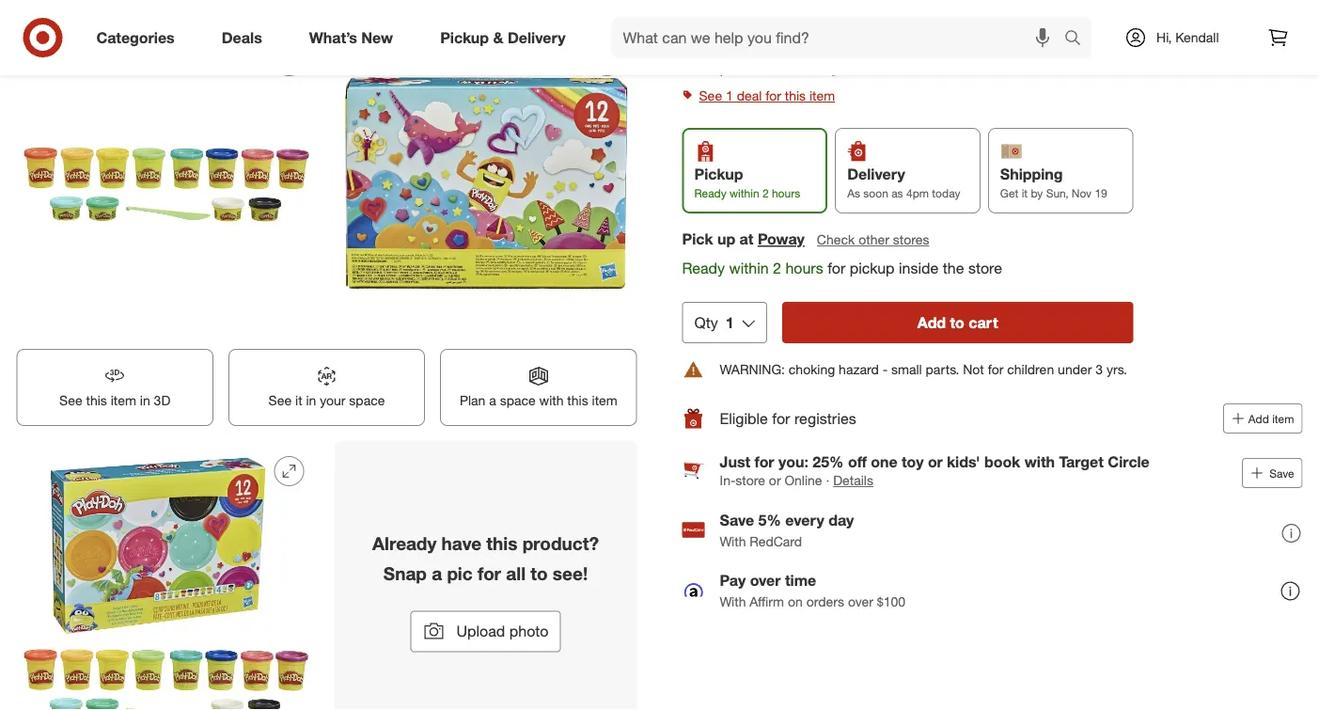 Task type: vqa. For each thing, say whether or not it's contained in the screenshot.
day
yes



Task type: describe. For each thing, give the bounding box(es) containing it.
&
[[493, 28, 504, 47]]

within inside pickup ready within 2 hours
[[730, 186, 760, 200]]

you:
[[779, 452, 809, 470]]

0 vertical spatial or
[[928, 452, 943, 470]]

deals link
[[206, 17, 286, 58]]

upload photo
[[457, 622, 549, 641]]

search button
[[1056, 17, 1101, 62]]

2 space from the left
[[500, 392, 536, 409]]

as
[[848, 186, 861, 200]]

sun,
[[1046, 186, 1069, 200]]

ready inside pickup ready within 2 hours
[[695, 186, 727, 200]]

play-doh bright delights 12-pack, 3 of 6 image
[[16, 31, 319, 334]]

(
[[770, 41, 773, 55]]

it inside 'shipping get it by sun, nov 19'
[[1022, 186, 1028, 200]]

product?
[[523, 532, 599, 554]]

24
[[773, 41, 786, 55]]

shipping get it by sun, nov 19
[[1001, 164, 1108, 200]]

with inside button
[[539, 392, 564, 409]]

5%
[[759, 511, 781, 529]]

add item
[[1249, 411, 1295, 425]]

plan
[[460, 392, 486, 409]]

search
[[1056, 30, 1101, 49]]

up
[[718, 230, 736, 248]]

see for see it in your space
[[269, 392, 292, 409]]

pick
[[682, 230, 713, 248]]

save
[[713, 41, 736, 55]]

save for save 5% every day with redcard
[[720, 511, 754, 529]]

already have this product? snap a pic for all to see!
[[372, 532, 599, 584]]

reg
[[738, 19, 755, 33]]

to inside already have this product? snap a pic for all to see!
[[531, 562, 548, 584]]

day
[[829, 511, 854, 529]]

0 horizontal spatial over
[[750, 571, 781, 589]]

1 horizontal spatial 2
[[773, 259, 782, 277]]

pickup & delivery
[[440, 28, 566, 47]]

pic
[[447, 562, 473, 584]]

$4.99 reg $6.59 sale save $ 1.60 ( 24 % off
[[682, 9, 813, 56]]

a inside already have this product? snap a pic for all to see!
[[432, 562, 442, 584]]

check
[[817, 231, 855, 248]]

details
[[834, 472, 874, 488]]

in-
[[720, 472, 736, 488]]

$6.59
[[758, 19, 785, 33]]

to inside button
[[950, 313, 965, 331]]

as
[[892, 186, 903, 200]]

ready within 2 hours for pickup inside the store
[[682, 259, 1003, 277]]

already
[[372, 532, 437, 554]]

hi, kendall
[[1157, 29, 1219, 46]]

this inside plan a space with this item button
[[567, 392, 588, 409]]

all
[[506, 562, 526, 584]]

1 space from the left
[[349, 392, 385, 409]]

deal
[[737, 87, 762, 104]]

hours inside pickup ready within 2 hours
[[772, 186, 801, 200]]

play-doh bright delights 12-pack, 4 of 6 image
[[334, 31, 637, 334]]

-
[[883, 361, 888, 377]]

2 inside pickup ready within 2 hours
[[763, 186, 769, 200]]

photo
[[510, 622, 549, 641]]

registries
[[795, 409, 857, 427]]

deals
[[222, 28, 262, 47]]

with inside save 5% every day with redcard
[[720, 533, 746, 549]]

∙
[[826, 472, 830, 488]]

see for see 1 deal for this item
[[699, 87, 722, 104]]

pickup for ready
[[695, 164, 743, 183]]

this inside the see 1 deal for this item link
[[785, 87, 806, 104]]

see it in your space button
[[228, 349, 425, 426]]

what's new
[[309, 28, 393, 47]]

save 5% every day with redcard
[[720, 511, 854, 549]]

at
[[740, 230, 754, 248]]

%
[[786, 41, 796, 55]]

off inside $4.99 reg $6.59 sale save $ 1.60 ( 24 % off
[[799, 41, 813, 55]]

25%
[[813, 452, 844, 470]]

see this item in 3d
[[59, 392, 170, 409]]

add for add item
[[1249, 411, 1270, 425]]

cart
[[969, 313, 998, 331]]

soon
[[864, 186, 889, 200]]

just for you: 25% off one toy or kids' book with target circle in-store or online ∙ details
[[720, 452, 1150, 488]]

kids'
[[947, 452, 981, 470]]

warning: choking hazard - small parts. not for children under 3 yrs.
[[720, 361, 1128, 377]]

for inside the see 1 deal for this item link
[[766, 87, 781, 104]]

eligible for registries
[[720, 409, 857, 427]]

pay
[[720, 571, 746, 589]]

for inside just for you: 25% off one toy or kids' book with target circle in-store or online ∙ details
[[755, 452, 775, 470]]

pick up at poway
[[682, 230, 805, 248]]

poway button
[[758, 228, 805, 250]]

add item button
[[1223, 403, 1303, 433]]

by
[[1031, 186, 1043, 200]]

nov
[[1072, 186, 1092, 200]]

categories link
[[80, 17, 198, 58]]

upload photo button
[[411, 611, 561, 652]]

pickup
[[850, 259, 895, 277]]

choking
[[789, 361, 835, 377]]

what's
[[309, 28, 357, 47]]

time
[[785, 571, 817, 589]]

it inside button
[[295, 392, 302, 409]]

yrs.
[[1107, 361, 1128, 377]]

shipping
[[1001, 164, 1063, 183]]

delivery as soon as 4pm today
[[848, 164, 961, 200]]

toy
[[902, 452, 924, 470]]



Task type: locate. For each thing, give the bounding box(es) containing it.
1 horizontal spatial a
[[489, 392, 496, 409]]

0 vertical spatial add
[[918, 313, 946, 331]]

see!
[[553, 562, 588, 584]]

store down just
[[736, 472, 766, 488]]

in left 3d
[[140, 392, 150, 409]]

1 in from the left
[[140, 392, 150, 409]]

0 horizontal spatial delivery
[[508, 28, 566, 47]]

circle
[[1108, 452, 1150, 470]]

1.60
[[745, 41, 767, 55]]

see 1 deal for this item link
[[682, 83, 1303, 109]]

eligible
[[720, 409, 768, 427]]

save inside save 5% every day with redcard
[[720, 511, 754, 529]]

0 horizontal spatial off
[[799, 41, 813, 55]]

add inside add to cart button
[[918, 313, 946, 331]]

pickup & delivery link
[[424, 17, 589, 58]]

1 vertical spatial with
[[1025, 452, 1055, 470]]

1 vertical spatial off
[[848, 452, 867, 470]]

snap
[[384, 562, 427, 584]]

today
[[932, 186, 961, 200]]

$100
[[877, 593, 906, 609]]

see for see this item in 3d
[[59, 392, 82, 409]]

delivery right '&'
[[508, 28, 566, 47]]

a inside button
[[489, 392, 496, 409]]

delivery inside delivery as soon as 4pm today
[[848, 164, 906, 183]]

$4.99
[[682, 9, 735, 36]]

plan a space with this item button
[[440, 349, 637, 426]]

for right deal at top right
[[766, 87, 781, 104]]

store
[[969, 259, 1003, 277], [736, 472, 766, 488]]

space right plan
[[500, 392, 536, 409]]

pickup left '&'
[[440, 28, 489, 47]]

1 horizontal spatial off
[[848, 452, 867, 470]]

0 horizontal spatial see
[[59, 392, 82, 409]]

0 vertical spatial store
[[969, 259, 1003, 277]]

this inside "see this item in 3d" button
[[86, 392, 107, 409]]

ready
[[695, 186, 727, 200], [682, 259, 725, 277]]

with down pay
[[720, 593, 746, 609]]

save left 5%
[[720, 511, 754, 529]]

for left you:
[[755, 452, 775, 470]]

for right eligible
[[772, 409, 790, 427]]

over up affirm
[[750, 571, 781, 589]]

1 vertical spatial or
[[769, 472, 781, 488]]

1 vertical spatial ready
[[682, 259, 725, 277]]

add to cart button
[[782, 302, 1134, 343]]

0 vertical spatial pickup
[[440, 28, 489, 47]]

1 horizontal spatial pickup
[[695, 164, 743, 183]]

see
[[699, 87, 722, 104], [59, 392, 82, 409], [269, 392, 292, 409]]

1 with from the top
[[720, 533, 746, 549]]

ready down pick
[[682, 259, 725, 277]]

details button
[[834, 471, 874, 490]]

or
[[928, 452, 943, 470], [769, 472, 781, 488]]

it left your
[[295, 392, 302, 409]]

save down add item
[[1270, 466, 1295, 480]]

0 horizontal spatial to
[[531, 562, 548, 584]]

1 horizontal spatial save
[[1270, 466, 1295, 480]]

0 horizontal spatial or
[[769, 472, 781, 488]]

1 vertical spatial it
[[295, 392, 302, 409]]

0 horizontal spatial with
[[539, 392, 564, 409]]

1 vertical spatial store
[[736, 472, 766, 488]]

get
[[1001, 186, 1019, 200]]

with inside just for you: 25% off one toy or kids' book with target circle in-store or online ∙ details
[[1025, 452, 1055, 470]]

to
[[950, 313, 965, 331], [531, 562, 548, 584]]

warning:
[[720, 361, 785, 377]]

see 1 deal for this item
[[699, 87, 835, 104]]

this inside already have this product? snap a pic for all to see!
[[487, 532, 518, 554]]

1 vertical spatial 2
[[773, 259, 782, 277]]

2
[[763, 186, 769, 200], [773, 259, 782, 277]]

1 vertical spatial save
[[720, 511, 754, 529]]

target
[[1059, 452, 1104, 470]]

$
[[739, 41, 745, 55]]

with
[[539, 392, 564, 409], [1025, 452, 1055, 470]]

0 vertical spatial hours
[[772, 186, 801, 200]]

1 horizontal spatial to
[[950, 313, 965, 331]]

upload
[[457, 622, 505, 641]]

1 horizontal spatial add
[[1249, 411, 1270, 425]]

store inside just for you: 25% off one toy or kids' book with target circle in-store or online ∙ details
[[736, 472, 766, 488]]

1 vertical spatial delivery
[[848, 164, 906, 183]]

0 vertical spatial 1
[[726, 87, 733, 104]]

or down you:
[[769, 472, 781, 488]]

ready up pick
[[695, 186, 727, 200]]

other
[[859, 231, 890, 248]]

0 horizontal spatial store
[[736, 472, 766, 488]]

0 vertical spatial it
[[1022, 186, 1028, 200]]

your
[[320, 392, 346, 409]]

within down at
[[729, 259, 769, 277]]

have
[[442, 532, 482, 554]]

online
[[785, 472, 823, 488]]

add inside add item button
[[1249, 411, 1270, 425]]

0 vertical spatial save
[[1270, 466, 1295, 480]]

sale
[[682, 39, 709, 56]]

pickup up up
[[695, 164, 743, 183]]

3
[[1096, 361, 1103, 377]]

it left by at the right
[[1022, 186, 1028, 200]]

19
[[1095, 186, 1108, 200]]

1 vertical spatial within
[[729, 259, 769, 277]]

1 horizontal spatial space
[[500, 392, 536, 409]]

over
[[750, 571, 781, 589], [848, 593, 874, 609]]

save for save
[[1270, 466, 1295, 480]]

off
[[799, 41, 813, 55], [848, 452, 867, 470]]

0 horizontal spatial in
[[140, 392, 150, 409]]

0 vertical spatial to
[[950, 313, 965, 331]]

under
[[1058, 361, 1092, 377]]

2 with from the top
[[720, 593, 746, 609]]

1 for see
[[726, 87, 733, 104]]

categories
[[96, 28, 175, 47]]

for right not
[[988, 361, 1004, 377]]

see left 3d
[[59, 392, 82, 409]]

save inside save 'button'
[[1270, 466, 1295, 480]]

2 in from the left
[[306, 392, 316, 409]]

0 vertical spatial delivery
[[508, 28, 566, 47]]

0 horizontal spatial add
[[918, 313, 946, 331]]

store right the
[[969, 259, 1003, 277]]

kendall
[[1176, 29, 1219, 46]]

add up save 'button'
[[1249, 411, 1270, 425]]

it
[[1022, 186, 1028, 200], [295, 392, 302, 409]]

what's new link
[[293, 17, 417, 58]]

3d
[[154, 392, 170, 409]]

see left your
[[269, 392, 292, 409]]

in left your
[[306, 392, 316, 409]]

1 horizontal spatial over
[[848, 593, 874, 609]]

off right %
[[799, 41, 813, 55]]

0 horizontal spatial space
[[349, 392, 385, 409]]

1 vertical spatial pickup
[[695, 164, 743, 183]]

What can we help you find? suggestions appear below search field
[[612, 17, 1069, 58]]

parts.
[[926, 361, 960, 377]]

poway
[[758, 230, 805, 248]]

4pm
[[907, 186, 929, 200]]

add up warning: choking hazard - small parts. not for children under 3 yrs.
[[918, 313, 946, 331]]

0 vertical spatial with
[[720, 533, 746, 549]]

space right your
[[349, 392, 385, 409]]

1 vertical spatial over
[[848, 593, 874, 609]]

add for add to cart
[[918, 313, 946, 331]]

to right all
[[531, 562, 548, 584]]

1 for qty
[[726, 313, 734, 331]]

hi,
[[1157, 29, 1172, 46]]

0 horizontal spatial save
[[720, 511, 754, 529]]

1 left deal at top right
[[726, 87, 733, 104]]

pay over time with affirm on orders over $100
[[720, 571, 906, 609]]

new
[[361, 28, 393, 47]]

with right plan
[[539, 392, 564, 409]]

or right 'toy'
[[928, 452, 943, 470]]

1 vertical spatial a
[[432, 562, 442, 584]]

a
[[489, 392, 496, 409], [432, 562, 442, 584]]

a left pic
[[432, 562, 442, 584]]

hazard
[[839, 361, 879, 377]]

purchased
[[720, 60, 783, 77]]

1 horizontal spatial in
[[306, 392, 316, 409]]

with inside pay over time with affirm on orders over $100
[[720, 593, 746, 609]]

play-doh bright delights 12-pack, 5 of 6 image
[[16, 441, 319, 710]]

0 vertical spatial over
[[750, 571, 781, 589]]

delivery up soon
[[848, 164, 906, 183]]

hours down poway button
[[786, 259, 824, 277]]

with up pay
[[720, 533, 746, 549]]

this
[[785, 87, 806, 104], [86, 392, 107, 409], [567, 392, 588, 409], [487, 532, 518, 554]]

0 vertical spatial off
[[799, 41, 813, 55]]

a right plan
[[489, 392, 496, 409]]

just
[[720, 452, 751, 470]]

1 right qty
[[726, 313, 734, 331]]

over left the $100 on the bottom of the page
[[848, 593, 874, 609]]

1 vertical spatial 1
[[726, 313, 734, 331]]

0 vertical spatial a
[[489, 392, 496, 409]]

pickup inside pickup ready within 2 hours
[[695, 164, 743, 183]]

within up pick up at poway
[[730, 186, 760, 200]]

1 horizontal spatial or
[[928, 452, 943, 470]]

off inside just for you: 25% off one toy or kids' book with target circle in-store or online ∙ details
[[848, 452, 867, 470]]

1 vertical spatial hours
[[786, 259, 824, 277]]

with right book
[[1025, 452, 1055, 470]]

1 horizontal spatial see
[[269, 392, 292, 409]]

for inside already have this product? snap a pic for all to see!
[[478, 562, 501, 584]]

0 horizontal spatial 2
[[763, 186, 769, 200]]

0 horizontal spatial pickup
[[440, 28, 489, 47]]

see down "when"
[[699, 87, 722, 104]]

1 horizontal spatial store
[[969, 259, 1003, 277]]

for down check
[[828, 259, 846, 277]]

0 horizontal spatial a
[[432, 562, 442, 584]]

1 vertical spatial add
[[1249, 411, 1270, 425]]

when
[[682, 60, 717, 77]]

2 down poway button
[[773, 259, 782, 277]]

1 vertical spatial with
[[720, 593, 746, 609]]

orders
[[807, 593, 845, 609]]

small
[[892, 361, 922, 377]]

2 up poway at the right top of the page
[[763, 186, 769, 200]]

0 vertical spatial 2
[[763, 186, 769, 200]]

pickup ready within 2 hours
[[695, 164, 801, 200]]

1 horizontal spatial with
[[1025, 452, 1055, 470]]

1 horizontal spatial it
[[1022, 186, 1028, 200]]

delivery
[[508, 28, 566, 47], [848, 164, 906, 183]]

2 1 from the top
[[726, 313, 734, 331]]

check other stores button
[[816, 229, 931, 250]]

0 vertical spatial ready
[[695, 186, 727, 200]]

redcard
[[750, 533, 802, 549]]

one
[[871, 452, 898, 470]]

item
[[810, 87, 835, 104], [111, 392, 136, 409], [592, 392, 618, 409], [1273, 411, 1295, 425]]

1 horizontal spatial delivery
[[848, 164, 906, 183]]

not
[[963, 361, 984, 377]]

online
[[786, 60, 822, 77]]

hours up poway at the right top of the page
[[772, 186, 801, 200]]

book
[[985, 452, 1021, 470]]

0 vertical spatial within
[[730, 186, 760, 200]]

off up details
[[848, 452, 867, 470]]

on
[[788, 593, 803, 609]]

pickup
[[440, 28, 489, 47], [695, 164, 743, 183]]

1 vertical spatial to
[[531, 562, 548, 584]]

to left cart
[[950, 313, 965, 331]]

the
[[943, 259, 964, 277]]

for
[[766, 87, 781, 104], [828, 259, 846, 277], [988, 361, 1004, 377], [772, 409, 790, 427], [755, 452, 775, 470], [478, 562, 501, 584]]

0 horizontal spatial it
[[295, 392, 302, 409]]

2 horizontal spatial see
[[699, 87, 722, 104]]

pickup for &
[[440, 28, 489, 47]]

qty 1
[[695, 313, 734, 331]]

1 1 from the top
[[726, 87, 733, 104]]

0 vertical spatial with
[[539, 392, 564, 409]]

for left all
[[478, 562, 501, 584]]

every
[[786, 511, 825, 529]]



